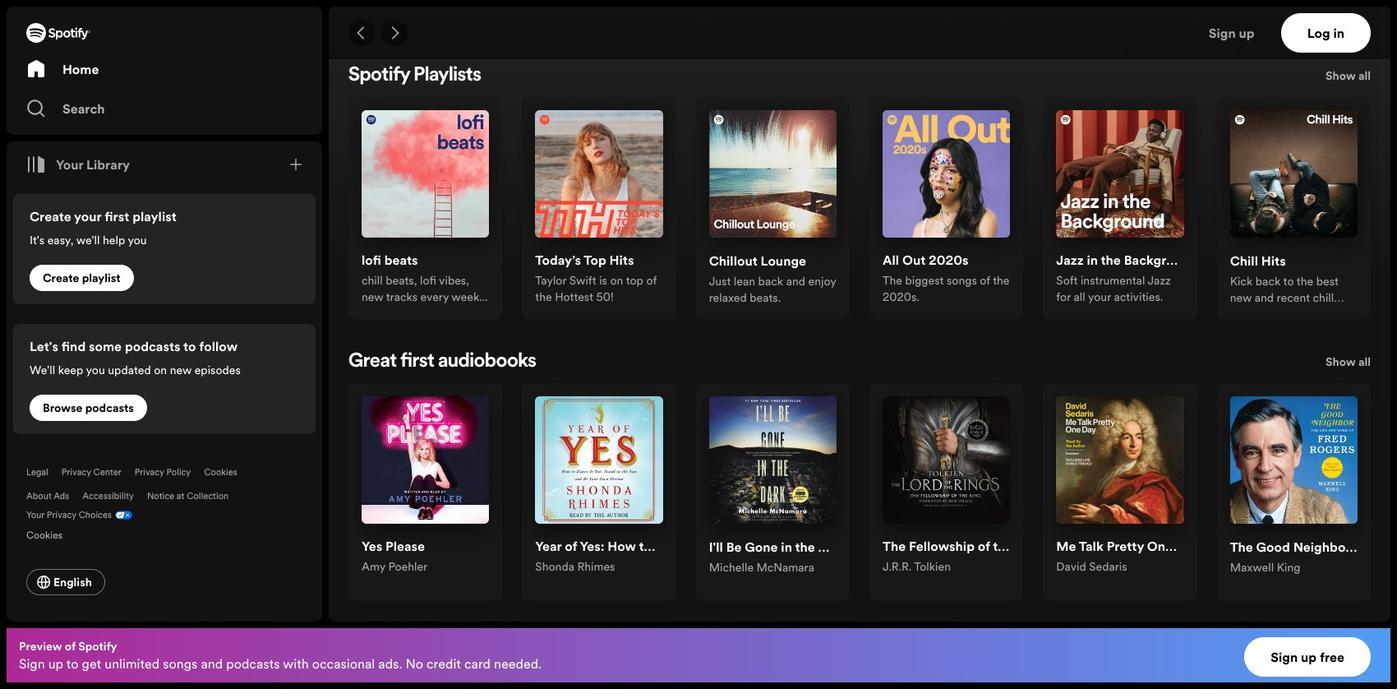 Task type: locate. For each thing, give the bounding box(es) containing it.
1 horizontal spatial you
[[128, 232, 147, 248]]

audiobooks
[[438, 352, 537, 371]]

and inside chillout lounge just lean back and enjoy relaxed beats.
[[787, 273, 806, 289]]

0 vertical spatial your
[[56, 155, 83, 173]]

create playlist button
[[30, 265, 134, 291]]

show inside spotify playlists element
[[1326, 67, 1356, 84]]

2 show all link from the top
[[1326, 352, 1371, 376]]

0 horizontal spatial on
[[154, 362, 167, 378]]

all inside great first audiobooks element
[[1359, 353, 1371, 370]]

1 vertical spatial your
[[26, 509, 44, 521]]

0 horizontal spatial back
[[759, 273, 784, 289]]

privacy
[[62, 466, 91, 479], [135, 466, 164, 479], [47, 509, 76, 521]]

podcasts inside preview of spotify sign up to get unlimited songs and podcasts with occasional ads. no credit card needed.
[[226, 654, 280, 673]]

with
[[283, 654, 309, 673]]

jazz up soft
[[1057, 251, 1084, 269]]

0 horizontal spatial cookies link
[[26, 525, 76, 543]]

sign for sign up
[[1209, 24, 1236, 42]]

notice at collection
[[147, 490, 229, 502]]

0 vertical spatial jazz
[[1057, 251, 1084, 269]]

relaxed
[[709, 289, 747, 305]]

1 show from the top
[[1326, 67, 1356, 84]]

lofi beats chill beats, lofi vibes, new tracks every week...
[[362, 251, 488, 305]]

on right updated
[[154, 362, 167, 378]]

create inside create your first playlist it's easy, we'll help you
[[30, 207, 71, 225]]

amy
[[362, 558, 386, 575]]

in inside jazz in the background soft instrumental jazz for all your activities.
[[1087, 251, 1099, 269]]

you inside create your first playlist it's easy, we'll help you
[[128, 232, 147, 248]]

of right top
[[647, 273, 657, 289]]

on inside let's find some podcasts to follow we'll keep you updated on new episodes
[[154, 362, 167, 378]]

cookies link up collection
[[204, 466, 237, 479]]

show down best at right
[[1326, 353, 1356, 370]]

1 horizontal spatial chill
[[1314, 289, 1335, 305]]

1 horizontal spatial songs
[[947, 273, 977, 289]]

cookies down your privacy choices
[[26, 528, 63, 542]]

2 vertical spatial all
[[1359, 353, 1371, 370]]

0 vertical spatial show all link
[[1326, 66, 1371, 90]]

1 vertical spatial all
[[1074, 289, 1086, 305]]

2 vertical spatial to
[[66, 654, 79, 673]]

search link
[[26, 92, 303, 125]]

to for back
[[1284, 273, 1295, 289]]

0 vertical spatial to
[[1284, 273, 1295, 289]]

english button
[[26, 569, 105, 595]]

1 horizontal spatial jazz
[[1148, 273, 1171, 289]]

hottest
[[555, 289, 594, 305]]

new inside let's find some podcasts to follow we'll keep you updated on new episodes
[[170, 362, 192, 378]]

0 vertical spatial playlist
[[132, 207, 177, 225]]

is
[[600, 273, 608, 289]]

2 back from the left
[[1256, 273, 1281, 289]]

jazz
[[1057, 251, 1084, 269], [1148, 273, 1171, 289]]

1 horizontal spatial and
[[787, 273, 806, 289]]

back inside chillout lounge just lean back and enjoy relaxed beats.
[[759, 273, 784, 289]]

1 horizontal spatial hits
[[1262, 251, 1287, 269]]

1 horizontal spatial your
[[1089, 289, 1112, 305]]

1 vertical spatial on
[[154, 362, 167, 378]]

podcasts up updated
[[125, 337, 181, 355]]

kick
[[1231, 273, 1253, 289]]

show down log in
[[1326, 67, 1356, 84]]

today's top hits taylor swift is on top of the hottest 50!
[[536, 251, 657, 305]]

show all inside spotify playlists element
[[1326, 67, 1371, 84]]

of inside today's top hits taylor swift is on top of the hottest 50!
[[647, 273, 657, 289]]

all for great first audiobooks
[[1359, 353, 1371, 370]]

browse podcasts
[[43, 400, 134, 416]]

great first audiobooks element
[[349, 352, 1371, 601]]

privacy up the notice
[[135, 466, 164, 479]]

log in button
[[1282, 13, 1371, 53]]

keep
[[58, 362, 83, 378]]

privacy policy
[[135, 466, 191, 479]]

cookies link down your privacy choices
[[26, 525, 76, 543]]

activities.
[[1114, 289, 1164, 305]]

songs inside the all out 2020s the biggest songs of the 2020s.
[[947, 273, 977, 289]]

0 horizontal spatial songs
[[163, 654, 198, 673]]

your
[[56, 155, 83, 173], [26, 509, 44, 521]]

chillout lounge link
[[709, 251, 807, 273]]

about ads
[[26, 490, 69, 502]]

in inside button
[[1334, 24, 1345, 42]]

show all inside great first audiobooks element
[[1326, 353, 1371, 370]]

first right great
[[401, 352, 435, 371]]

1 vertical spatial to
[[183, 337, 196, 355]]

1 horizontal spatial your
[[56, 155, 83, 173]]

you for first
[[128, 232, 147, 248]]

0 vertical spatial lofi
[[362, 251, 381, 269]]

0 vertical spatial cookies
[[204, 466, 237, 479]]

0 horizontal spatial in
[[1087, 251, 1099, 269]]

and
[[787, 273, 806, 289], [1255, 289, 1275, 305], [201, 654, 223, 673]]

your privacy choices
[[26, 509, 112, 521]]

show for great first audiobooks
[[1326, 353, 1356, 370]]

0 vertical spatial cookies link
[[204, 466, 237, 479]]

privacy policy link
[[135, 466, 191, 479]]

and inside preview of spotify sign up to get unlimited songs and podcasts with occasional ads. no credit card needed.
[[201, 654, 223, 673]]

show inside great first audiobooks element
[[1326, 353, 1356, 370]]

0 horizontal spatial to
[[66, 654, 79, 673]]

spotify right preview
[[78, 638, 117, 654]]

create for playlist
[[43, 270, 79, 286]]

all for spotify playlists
[[1359, 67, 1371, 84]]

the
[[883, 273, 903, 289]]

in up instrumental at the top of the page
[[1087, 251, 1099, 269]]

and right unlimited
[[201, 654, 223, 673]]

the up instrumental at the top of the page
[[1101, 251, 1121, 269]]

about ads link
[[26, 490, 69, 502]]

2 horizontal spatial new
[[1231, 289, 1252, 305]]

2 horizontal spatial sign
[[1271, 648, 1298, 666]]

michelle
[[709, 558, 754, 575]]

2 hits from the left
[[1262, 251, 1287, 269]]

songs right unlimited
[[163, 654, 198, 673]]

privacy up ads
[[62, 466, 91, 479]]

the inside the all out 2020s the biggest songs of the 2020s.
[[993, 273, 1010, 289]]

2 vertical spatial podcasts
[[226, 654, 280, 673]]

and right kick
[[1255, 289, 1275, 305]]

1 show all link from the top
[[1326, 66, 1371, 90]]

new left episodes
[[170, 362, 192, 378]]

your up we'll
[[74, 207, 102, 225]]

1 vertical spatial your
[[1089, 289, 1112, 305]]

playlists
[[414, 66, 482, 86]]

hits up top
[[610, 251, 634, 269]]

2020s
[[929, 251, 969, 269]]

0 vertical spatial your
[[74, 207, 102, 225]]

0 horizontal spatial your
[[74, 207, 102, 225]]

1 vertical spatial create
[[43, 270, 79, 286]]

to left get
[[66, 654, 79, 673]]

songs
[[947, 273, 977, 289], [163, 654, 198, 673]]

2 horizontal spatial of
[[980, 273, 991, 289]]

songs inside preview of spotify sign up to get unlimited songs and podcasts with occasional ads. no credit card needed.
[[163, 654, 198, 673]]

0 vertical spatial show all
[[1326, 67, 1371, 84]]

in
[[1334, 24, 1345, 42], [1087, 251, 1099, 269]]

spotify down go forward image
[[349, 66, 410, 86]]

1 vertical spatial spotify
[[78, 638, 117, 654]]

spotify playlists
[[349, 66, 482, 86]]

your right for at the right
[[1089, 289, 1112, 305]]

1 vertical spatial show all link
[[1326, 352, 1371, 376]]

up left get
[[48, 654, 63, 673]]

0 vertical spatial on
[[610, 273, 624, 289]]

0 vertical spatial create
[[30, 207, 71, 225]]

and inside the chill hits kick back to the best new and recent chill hits.
[[1255, 289, 1275, 305]]

chill left beats,
[[362, 273, 383, 289]]

best
[[1317, 273, 1339, 289]]

1 horizontal spatial on
[[610, 273, 624, 289]]

library
[[86, 155, 130, 173]]

podcasts
[[125, 337, 181, 355], [85, 400, 134, 416], [226, 654, 280, 673]]

up inside top bar and user menu element
[[1240, 24, 1255, 42]]

shonda
[[536, 558, 575, 575]]

chillout lounge just lean back and enjoy relaxed beats.
[[709, 251, 837, 305]]

create down easy,
[[43, 270, 79, 286]]

hits inside the chill hits kick back to the best new and recent chill hits.
[[1262, 251, 1287, 269]]

lofi left vibes,
[[420, 273, 437, 289]]

1 vertical spatial show all
[[1326, 353, 1371, 370]]

your inside button
[[56, 155, 83, 173]]

spotify image
[[26, 23, 90, 43]]

0 horizontal spatial playlist
[[82, 270, 121, 286]]

center
[[93, 466, 121, 479]]

show all
[[1326, 67, 1371, 84], [1326, 353, 1371, 370]]

sedaris
[[1090, 558, 1128, 575]]

of
[[647, 273, 657, 289], [980, 273, 991, 289], [65, 638, 76, 654]]

lofi left "beats"
[[362, 251, 381, 269]]

1 vertical spatial first
[[401, 352, 435, 371]]

1 horizontal spatial first
[[401, 352, 435, 371]]

jazz down background
[[1148, 273, 1171, 289]]

cookies up collection
[[204, 466, 237, 479]]

you right help
[[128, 232, 147, 248]]

the inside the chill hits kick back to the best new and recent chill hits.
[[1297, 273, 1314, 289]]

of left get
[[65, 638, 76, 654]]

songs down 2020s
[[947, 273, 977, 289]]

to inside preview of spotify sign up to get unlimited songs and podcasts with occasional ads. no credit card needed.
[[66, 654, 79, 673]]

0 vertical spatial show
[[1326, 67, 1356, 84]]

your down about
[[26, 509, 44, 521]]

1 vertical spatial show
[[1326, 353, 1356, 370]]

1 horizontal spatial cookies link
[[204, 466, 237, 479]]

create inside button
[[43, 270, 79, 286]]

playlist inside button
[[82, 270, 121, 286]]

0 horizontal spatial up
[[48, 654, 63, 673]]

for
[[1057, 289, 1071, 305]]

beats.
[[750, 289, 781, 305]]

2 horizontal spatial up
[[1302, 648, 1317, 666]]

1 horizontal spatial up
[[1240, 24, 1255, 42]]

2 show all from the top
[[1326, 353, 1371, 370]]

chill right recent
[[1314, 289, 1335, 305]]

new down chill
[[1231, 289, 1252, 305]]

notice
[[147, 490, 174, 502]]

sign inside preview of spotify sign up to get unlimited songs and podcasts with occasional ads. no credit card needed.
[[19, 654, 45, 673]]

main element
[[7, 7, 322, 622]]

to inside let's find some podcasts to follow we'll keep you updated on new episodes
[[183, 337, 196, 355]]

1 horizontal spatial to
[[183, 337, 196, 355]]

up for sign up
[[1240, 24, 1255, 42]]

we'll
[[30, 362, 55, 378]]

first inside create your first playlist it's easy, we'll help you
[[105, 207, 129, 225]]

log
[[1308, 24, 1331, 42]]

0 horizontal spatial you
[[86, 362, 105, 378]]

beats,
[[386, 273, 417, 289]]

0 horizontal spatial new
[[170, 362, 192, 378]]

1 horizontal spatial playlist
[[132, 207, 177, 225]]

california consumer privacy act (ccpa) opt-out icon image
[[112, 509, 132, 525]]

lounge
[[761, 251, 807, 269]]

0 vertical spatial you
[[128, 232, 147, 248]]

new left tracks
[[362, 289, 384, 305]]

you inside let's find some podcasts to follow we'll keep you updated on new episodes
[[86, 362, 105, 378]]

podcasts inside let's find some podcasts to follow we'll keep you updated on new episodes
[[125, 337, 181, 355]]

1 vertical spatial jazz
[[1148, 273, 1171, 289]]

1 show all from the top
[[1326, 67, 1371, 84]]

0 vertical spatial first
[[105, 207, 129, 225]]

0 horizontal spatial spotify
[[78, 638, 117, 654]]

spotify inside preview of spotify sign up to get unlimited songs and podcasts with occasional ads. no credit card needed.
[[78, 638, 117, 654]]

first up help
[[105, 207, 129, 225]]

one
[[1148, 537, 1173, 555]]

1 horizontal spatial spotify
[[349, 66, 410, 86]]

in right log
[[1334, 24, 1345, 42]]

browse
[[43, 400, 83, 416]]

0 vertical spatial spotify
[[349, 66, 410, 86]]

you
[[128, 232, 147, 248], [86, 362, 105, 378]]

the left best at right
[[1297, 273, 1314, 289]]

great first audiobooks link
[[349, 352, 537, 371]]

0 horizontal spatial lofi
[[362, 251, 381, 269]]

0 horizontal spatial jazz
[[1057, 251, 1084, 269]]

show for spotify playlists
[[1326, 67, 1356, 84]]

tolkien
[[915, 558, 951, 575]]

1 vertical spatial you
[[86, 362, 105, 378]]

0 vertical spatial songs
[[947, 273, 977, 289]]

hits right chill
[[1262, 251, 1287, 269]]

chillout
[[709, 251, 758, 269]]

follow
[[199, 337, 238, 355]]

sign inside top bar and user menu element
[[1209, 24, 1236, 42]]

1 horizontal spatial lofi
[[420, 273, 437, 289]]

up left log
[[1240, 24, 1255, 42]]

0 horizontal spatial sign
[[19, 654, 45, 673]]

new
[[362, 289, 384, 305], [1231, 289, 1252, 305], [170, 362, 192, 378]]

we'll
[[76, 232, 100, 248]]

of right biggest
[[980, 273, 991, 289]]

1 hits from the left
[[610, 251, 634, 269]]

2 horizontal spatial to
[[1284, 273, 1295, 289]]

create up easy,
[[30, 207, 71, 225]]

find
[[62, 337, 86, 355]]

1 vertical spatial cookies
[[26, 528, 63, 542]]

up
[[1240, 24, 1255, 42], [1302, 648, 1317, 666], [48, 654, 63, 673]]

privacy down ads
[[47, 509, 76, 521]]

easy,
[[47, 232, 74, 248]]

and down lounge
[[787, 273, 806, 289]]

1 back from the left
[[759, 273, 784, 289]]

on right is
[[610, 273, 624, 289]]

1 horizontal spatial of
[[647, 273, 657, 289]]

show all for great first audiobooks
[[1326, 353, 1371, 370]]

rhimes
[[578, 558, 615, 575]]

the left hottest
[[536, 289, 552, 305]]

of inside preview of spotify sign up to get unlimited songs and podcasts with occasional ads. no credit card needed.
[[65, 638, 76, 654]]

podcasts left with
[[226, 654, 280, 673]]

1 vertical spatial playlist
[[82, 270, 121, 286]]

1 horizontal spatial back
[[1256, 273, 1281, 289]]

1 vertical spatial songs
[[163, 654, 198, 673]]

your privacy choices button
[[26, 509, 112, 521]]

to left best at right
[[1284, 273, 1295, 289]]

1 horizontal spatial sign
[[1209, 24, 1236, 42]]

sign up button
[[1203, 13, 1282, 53]]

2 horizontal spatial and
[[1255, 289, 1275, 305]]

in for jazz
[[1087, 251, 1099, 269]]

up left free
[[1302, 648, 1317, 666]]

0 horizontal spatial and
[[201, 654, 223, 673]]

create
[[30, 207, 71, 225], [43, 270, 79, 286]]

your left the library
[[56, 155, 83, 173]]

talk
[[1079, 537, 1104, 555]]

0 horizontal spatial first
[[105, 207, 129, 225]]

1 vertical spatial in
[[1087, 251, 1099, 269]]

0 horizontal spatial chill
[[362, 273, 383, 289]]

podcasts down updated
[[85, 400, 134, 416]]

please
[[386, 537, 425, 555]]

on inside today's top hits taylor swift is on top of the hottest 50!
[[610, 273, 624, 289]]

1 horizontal spatial in
[[1334, 24, 1345, 42]]

back down lounge
[[759, 273, 784, 289]]

1 horizontal spatial new
[[362, 289, 384, 305]]

0 vertical spatial podcasts
[[125, 337, 181, 355]]

to left follow
[[183, 337, 196, 355]]

0 horizontal spatial your
[[26, 509, 44, 521]]

back right kick
[[1256, 273, 1281, 289]]

0 horizontal spatial of
[[65, 638, 76, 654]]

hits inside today's top hits taylor swift is on top of the hottest 50!
[[610, 251, 634, 269]]

chill hits link
[[1231, 251, 1287, 273]]

show all link
[[1326, 66, 1371, 90], [1326, 352, 1371, 376]]

2 show from the top
[[1326, 353, 1356, 370]]

0 horizontal spatial hits
[[610, 251, 634, 269]]

your library
[[56, 155, 130, 173]]

0 vertical spatial all
[[1359, 67, 1371, 84]]

taylor
[[536, 273, 567, 289]]

free
[[1320, 648, 1345, 666]]

you right keep on the bottom left
[[86, 362, 105, 378]]

to inside the chill hits kick back to the best new and recent chill hits.
[[1284, 273, 1295, 289]]

1 vertical spatial cookies link
[[26, 525, 76, 543]]

the left for at the right
[[993, 273, 1010, 289]]

0 vertical spatial in
[[1334, 24, 1345, 42]]



Task type: describe. For each thing, give the bounding box(es) containing it.
king
[[1277, 558, 1301, 575]]

accessibility link
[[82, 490, 134, 502]]

choices
[[79, 509, 112, 521]]

create your first playlist it's easy, we'll help you
[[30, 207, 177, 248]]

go back image
[[355, 26, 368, 39]]

jazz in the background link
[[1057, 251, 1198, 273]]

shonda rhimes
[[536, 558, 615, 575]]

1 horizontal spatial cookies
[[204, 466, 237, 479]]

your for your library
[[56, 155, 83, 173]]

all inside jazz in the background soft instrumental jazz for all your activities.
[[1074, 289, 1086, 305]]

to for podcasts
[[183, 337, 196, 355]]

show all link for great first audiobooks
[[1326, 352, 1371, 376]]

just
[[709, 273, 731, 289]]

show all for spotify playlists
[[1326, 67, 1371, 84]]

go forward image
[[388, 26, 401, 39]]

beats
[[385, 251, 418, 269]]

card
[[464, 654, 491, 673]]

browse podcasts link
[[30, 395, 147, 421]]

sign up
[[1209, 24, 1255, 42]]

privacy for privacy policy
[[135, 466, 164, 479]]

updated
[[108, 362, 151, 378]]

sign up free
[[1271, 648, 1345, 666]]

lofi beats link
[[362, 251, 418, 273]]

chill hits kick back to the best new and recent chill hits.
[[1231, 251, 1339, 322]]

home link
[[26, 53, 303, 86]]

policy
[[167, 466, 191, 479]]

in for log
[[1334, 24, 1345, 42]]

your for your privacy choices
[[26, 509, 44, 521]]

the inside jazz in the background soft instrumental jazz for all your activities.
[[1101, 251, 1121, 269]]

your inside create your first playlist it's easy, we'll help you
[[74, 207, 102, 225]]

let's find some podcasts to follow we'll keep you updated on new episodes
[[30, 337, 241, 378]]

chill
[[1231, 251, 1259, 269]]

instrumental
[[1081, 273, 1146, 289]]

home
[[62, 60, 99, 78]]

privacy for privacy center
[[62, 466, 91, 479]]

legal link
[[26, 466, 48, 479]]

you for some
[[86, 362, 105, 378]]

jazz in the background soft instrumental jazz for all your activities.
[[1057, 251, 1198, 305]]

poehler
[[388, 558, 428, 575]]

english
[[53, 574, 92, 590]]

get
[[82, 654, 101, 673]]

top
[[626, 273, 644, 289]]

every
[[421, 289, 449, 305]]

unlimited
[[105, 654, 160, 673]]

create for your
[[30, 207, 71, 225]]

lean
[[734, 273, 756, 289]]

all
[[883, 251, 900, 269]]

top bar and user menu element
[[329, 7, 1391, 59]]

me talk pretty one day link
[[1057, 537, 1200, 558]]

notice at collection link
[[147, 490, 229, 502]]

day
[[1176, 537, 1200, 555]]

background
[[1125, 251, 1198, 269]]

legal
[[26, 466, 48, 479]]

me
[[1057, 537, 1077, 555]]

hits.
[[1231, 305, 1252, 322]]

the inside today's top hits taylor swift is on top of the hottest 50!
[[536, 289, 552, 305]]

new inside the chill hits kick back to the best new and recent chill hits.
[[1231, 289, 1252, 305]]

sign for sign up free
[[1271, 648, 1298, 666]]

2020s.
[[883, 289, 920, 305]]

back inside the chill hits kick back to the best new and recent chill hits.
[[1256, 273, 1281, 289]]

your inside jazz in the background soft instrumental jazz for all your activities.
[[1089, 289, 1112, 305]]

no
[[406, 654, 423, 673]]

playlist inside create your first playlist it's easy, we'll help you
[[132, 207, 177, 225]]

preview of spotify sign up to get unlimited songs and podcasts with occasional ads. no credit card needed.
[[19, 638, 542, 673]]

your library button
[[20, 148, 137, 181]]

recent
[[1277, 289, 1311, 305]]

j.r.r. tolkien
[[883, 558, 951, 575]]

of inside the all out 2020s the biggest songs of the 2020s.
[[980, 273, 991, 289]]

spotify playlists element
[[349, 66, 1371, 322]]

all out 2020s the biggest songs of the 2020s.
[[883, 251, 1010, 305]]

ads
[[54, 490, 69, 502]]

up inside preview of spotify sign up to get unlimited songs and podcasts with occasional ads. no credit card needed.
[[48, 654, 63, 673]]

enjoy
[[809, 273, 837, 289]]

michelle mcnamara
[[709, 558, 815, 575]]

soft
[[1057, 273, 1078, 289]]

week...
[[452, 289, 488, 305]]

preview
[[19, 638, 62, 654]]

yes please amy poehler
[[362, 537, 428, 575]]

search
[[62, 99, 105, 118]]

ads.
[[378, 654, 402, 673]]

accessibility
[[82, 490, 134, 502]]

up for sign up free
[[1302, 648, 1317, 666]]

great first audiobooks
[[349, 352, 537, 371]]

occasional
[[312, 654, 375, 673]]

1 vertical spatial podcasts
[[85, 400, 134, 416]]

today's top hits link
[[536, 251, 634, 273]]

log in
[[1308, 24, 1345, 42]]

chill inside the chill hits kick back to the best new and recent chill hits.
[[1314, 289, 1335, 305]]

chill inside lofi beats chill beats, lofi vibes, new tracks every week...
[[362, 273, 383, 289]]

sign up free button
[[1245, 637, 1371, 677]]

yes please link
[[362, 537, 425, 558]]

maxwell
[[1231, 558, 1275, 575]]

today's
[[536, 251, 581, 269]]

show all link for spotify playlists
[[1326, 66, 1371, 90]]

new inside lofi beats chill beats, lofi vibes, new tracks every week...
[[362, 289, 384, 305]]

1 vertical spatial lofi
[[420, 273, 437, 289]]

great
[[349, 352, 397, 371]]

swift
[[570, 273, 597, 289]]

david
[[1057, 558, 1087, 575]]

spotify playlists link
[[349, 66, 482, 86]]

all out 2020s link
[[883, 251, 969, 273]]

it's
[[30, 232, 45, 248]]

0 horizontal spatial cookies
[[26, 528, 63, 542]]

vibes,
[[439, 273, 469, 289]]

yes
[[362, 537, 382, 555]]

about
[[26, 490, 52, 502]]



Task type: vqa. For each thing, say whether or not it's contained in the screenshot.
the bottom Freedom
no



